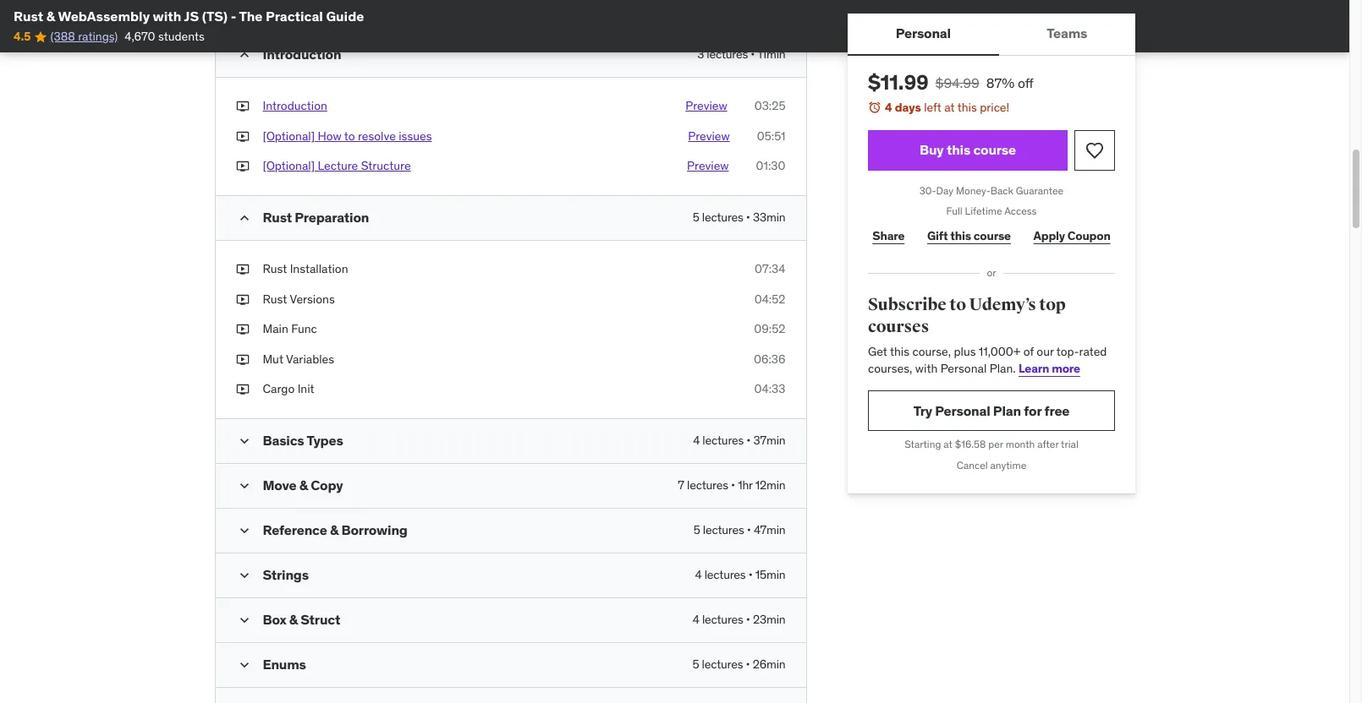 Task type: vqa. For each thing, say whether or not it's contained in the screenshot.
right Udemy
no



Task type: describe. For each thing, give the bounding box(es) containing it.
rust preparation
[[263, 209, 369, 226]]

09:52
[[754, 322, 786, 337]]

basics types
[[263, 432, 343, 449]]

lectures for move & copy
[[687, 478, 728, 493]]

enums
[[263, 657, 306, 673]]

trial
[[1061, 439, 1078, 451]]

(388 ratings)
[[50, 29, 118, 44]]

preview for 05:51
[[688, 128, 730, 144]]

small image for rust
[[236, 210, 253, 227]]

sections
[[232, 7, 276, 22]]

20 sections • 113 lectures • 13h 24m
[[214, 7, 403, 22]]

strings
[[263, 567, 309, 584]]

• for basics types
[[747, 433, 751, 448]]

[optional] for [optional] lecture structure
[[263, 159, 315, 174]]

this for gift
[[950, 228, 971, 244]]

rust for rust versions
[[263, 292, 287, 307]]

func
[[291, 322, 317, 337]]

1 introduction from the top
[[263, 46, 341, 63]]

• for enums
[[746, 657, 750, 673]]

4 for strings
[[695, 568, 702, 583]]

4 lectures • 15min
[[695, 568, 786, 583]]

teams
[[1047, 25, 1087, 42]]

top
[[1039, 294, 1066, 316]]

• for reference & borrowing
[[747, 523, 751, 538]]

mut variables
[[263, 352, 334, 367]]

5 lectures • 26min
[[693, 657, 786, 673]]

0 vertical spatial at
[[944, 100, 955, 115]]

practical
[[266, 8, 323, 25]]

small image for reference & borrowing
[[236, 523, 253, 540]]

back
[[990, 184, 1013, 197]]

share button
[[868, 219, 909, 253]]

$16.58
[[955, 439, 986, 451]]

04:33
[[754, 382, 786, 397]]

versions
[[290, 292, 335, 307]]

access
[[1004, 205, 1036, 218]]

4,670 students
[[125, 29, 205, 44]]

with inside get this course, plus 11,000+ of our top-rated courses, with personal plan.
[[915, 361, 937, 376]]

alarm image
[[868, 101, 881, 114]]

[optional] lecture structure
[[263, 159, 411, 174]]

5 xsmall image from the top
[[236, 322, 249, 338]]

this for buy
[[946, 141, 970, 158]]

xsmall image for cargo init
[[236, 382, 249, 398]]

variables
[[286, 352, 334, 367]]

apply
[[1033, 228, 1065, 244]]

try personal plan for free link
[[868, 391, 1115, 432]]

$94.99
[[935, 74, 979, 91]]

resolve
[[358, 128, 396, 144]]

rust for rust preparation
[[263, 209, 292, 226]]

11min
[[758, 47, 786, 62]]

course for buy this course
[[973, 141, 1016, 158]]

4 for box & struct
[[693, 613, 700, 628]]

share
[[872, 228, 904, 244]]

plan
[[993, 403, 1021, 420]]

37min
[[753, 433, 786, 448]]

month
[[1005, 439, 1035, 451]]

xsmall image for rust installation
[[236, 261, 249, 278]]

& for reference & borrowing
[[330, 522, 339, 539]]

free
[[1044, 403, 1069, 420]]

lectures right 113
[[306, 7, 348, 22]]

[optional] how to resolve issues button
[[263, 128, 432, 145]]

main
[[263, 322, 288, 337]]

5 for &
[[694, 523, 700, 538]]

cargo init
[[263, 382, 314, 397]]

personal button
[[847, 14, 999, 54]]

4 xsmall image from the top
[[236, 292, 249, 308]]

tab list containing personal
[[847, 14, 1135, 56]]

lectures for reference & borrowing
[[703, 523, 744, 538]]

113
[[287, 7, 303, 22]]

buy this course
[[919, 141, 1016, 158]]

guarantee
[[1016, 184, 1063, 197]]

to inside subscribe to udemy's top courses
[[949, 294, 966, 316]]

left
[[924, 100, 941, 115]]

course,
[[912, 345, 951, 360]]

buy
[[919, 141, 943, 158]]

lectures for box & struct
[[702, 613, 744, 628]]

preview for 01:30
[[687, 159, 729, 174]]

personal inside get this course, plus 11,000+ of our top-rated courses, with personal plan.
[[940, 361, 986, 376]]

[optional] for [optional] how to resolve issues
[[263, 128, 315, 144]]

course for gift this course
[[973, 228, 1011, 244]]

top-
[[1056, 345, 1079, 360]]

guide
[[326, 8, 364, 25]]

structure
[[361, 159, 411, 174]]

gift this course
[[927, 228, 1011, 244]]

starting
[[904, 439, 941, 451]]

06:36
[[754, 352, 786, 367]]

rust installation
[[263, 261, 348, 277]]

day
[[936, 184, 953, 197]]

get
[[868, 345, 887, 360]]

cargo
[[263, 382, 295, 397]]

price!
[[980, 100, 1009, 115]]

personal inside button
[[895, 25, 951, 42]]

reference
[[263, 522, 327, 539]]

rust & webassembly with js (ts) - the practical guide
[[14, 8, 364, 25]]

5 for preparation
[[693, 210, 700, 225]]

03:25
[[755, 98, 786, 114]]

main func
[[263, 322, 317, 337]]

the
[[239, 8, 263, 25]]

small image for basics types
[[236, 433, 253, 450]]

this for get
[[890, 345, 909, 360]]

rated
[[1079, 345, 1107, 360]]

15min
[[755, 568, 786, 583]]

issues
[[399, 128, 432, 144]]

30-
[[919, 184, 936, 197]]

installation
[[290, 261, 348, 277]]

small image for box
[[236, 613, 253, 629]]

off
[[1018, 74, 1033, 91]]

lectures for rust preparation
[[702, 210, 743, 225]]

xsmall image for mut variables
[[236, 352, 249, 368]]



Task type: locate. For each thing, give the bounding box(es) containing it.
04:52
[[755, 292, 786, 307]]

0 vertical spatial [optional]
[[263, 128, 315, 144]]

to right 'how'
[[344, 128, 355, 144]]

1 vertical spatial introduction
[[263, 98, 327, 114]]

4 up the 5 lectures • 26min on the right bottom of the page
[[693, 613, 700, 628]]

2 small image from the top
[[236, 478, 253, 495]]

teams button
[[999, 14, 1135, 54]]

4 right alarm icon
[[885, 100, 892, 115]]

[optional] lecture structure button
[[263, 159, 411, 175]]

personal down plus
[[940, 361, 986, 376]]

[optional]
[[263, 128, 315, 144], [263, 159, 315, 174]]

3 small image from the top
[[236, 523, 253, 540]]

xsmall image
[[236, 98, 249, 115], [236, 128, 249, 145], [236, 159, 249, 175], [236, 292, 249, 308], [236, 322, 249, 338]]

days
[[895, 100, 921, 115]]

1 xsmall image from the top
[[236, 261, 249, 278]]

0 vertical spatial preview
[[686, 98, 727, 114]]

3 small image from the top
[[236, 613, 253, 629]]

• left 1hr
[[731, 478, 735, 493]]

at left $16.58
[[943, 439, 952, 451]]

small image for move
[[236, 478, 253, 495]]

0 horizontal spatial with
[[153, 8, 181, 25]]

• for strings
[[749, 568, 753, 583]]

rust
[[14, 8, 43, 25], [263, 209, 292, 226], [263, 261, 287, 277], [263, 292, 287, 307]]

5 down 4 lectures • 23min
[[693, 657, 699, 673]]

(ts)
[[202, 8, 228, 25]]

& for box & struct
[[289, 612, 298, 629]]

7 lectures • 1hr 12min
[[678, 478, 786, 493]]

lectures for introduction
[[707, 47, 748, 62]]

js
[[184, 8, 199, 25]]

preview for 03:25
[[686, 98, 727, 114]]

rust for rust & webassembly with js (ts) - the practical guide
[[14, 8, 43, 25]]

1 vertical spatial preview
[[688, 128, 730, 144]]

this right gift
[[950, 228, 971, 244]]

4 up 7 lectures • 1hr 12min
[[693, 433, 700, 448]]

& right box
[[289, 612, 298, 629]]

courses
[[868, 316, 929, 337]]

to
[[344, 128, 355, 144], [949, 294, 966, 316]]

3 lectures • 11min
[[697, 47, 786, 62]]

lectures right 7
[[687, 478, 728, 493]]

0 vertical spatial personal
[[895, 25, 951, 42]]

types
[[307, 432, 343, 449]]

at right left on the right
[[944, 100, 955, 115]]

rust up rust versions
[[263, 261, 287, 277]]

xsmall image for [optional] lecture structure
[[236, 159, 249, 175]]

how
[[318, 128, 342, 144]]

2 vertical spatial preview
[[687, 159, 729, 174]]

with up 4,670 students
[[153, 8, 181, 25]]

26min
[[753, 657, 786, 673]]

1 horizontal spatial with
[[915, 361, 937, 376]]

move & copy
[[263, 477, 343, 494]]

0 vertical spatial with
[[153, 8, 181, 25]]

small image down the
[[236, 47, 253, 64]]

wishlist image
[[1084, 140, 1105, 160]]

1 vertical spatial personal
[[940, 361, 986, 376]]

(388
[[50, 29, 75, 44]]

preparation
[[295, 209, 369, 226]]

struct
[[301, 612, 340, 629]]

coupon
[[1067, 228, 1110, 244]]

lectures left 15min
[[705, 568, 746, 583]]

1 vertical spatial xsmall image
[[236, 352, 249, 368]]

buy this course button
[[868, 130, 1067, 171]]

• left 11min
[[751, 47, 755, 62]]

•
[[279, 7, 284, 22], [351, 7, 355, 22], [751, 47, 755, 62], [746, 210, 750, 225], [747, 433, 751, 448], [731, 478, 735, 493], [747, 523, 751, 538], [749, 568, 753, 583], [746, 613, 750, 628], [746, 657, 750, 673]]

xsmall image left rust installation
[[236, 261, 249, 278]]

course
[[973, 141, 1016, 158], [973, 228, 1011, 244]]

apply coupon button
[[1029, 219, 1115, 253]]

1 vertical spatial course
[[973, 228, 1011, 244]]

• for box & struct
[[746, 613, 750, 628]]

• left 113
[[279, 7, 284, 22]]

init
[[298, 382, 314, 397]]

[optional] left the "lecture"
[[263, 159, 315, 174]]

preview
[[686, 98, 727, 114], [688, 128, 730, 144], [687, 159, 729, 174]]

20
[[214, 7, 229, 22]]

introduction up 'how'
[[263, 98, 327, 114]]

1hr
[[738, 478, 753, 493]]

lectures left 33min
[[702, 210, 743, 225]]

• for introduction
[[751, 47, 755, 62]]

small image left basics
[[236, 433, 253, 450]]

course down lifetime at the top of page
[[973, 228, 1011, 244]]

lectures for enums
[[702, 657, 743, 673]]

tab list
[[847, 14, 1135, 56]]

apply coupon
[[1033, 228, 1110, 244]]

2 [optional] from the top
[[263, 159, 315, 174]]

personal up $16.58
[[935, 403, 990, 420]]

at inside starting at $16.58 per month after trial cancel anytime
[[943, 439, 952, 451]]

our
[[1036, 345, 1054, 360]]

get this course, plus 11,000+ of our top-rated courses, with personal plan.
[[868, 345, 1107, 376]]

of
[[1023, 345, 1034, 360]]

5 left 33min
[[693, 210, 700, 225]]

4 days left at this price!
[[885, 100, 1009, 115]]

& left copy
[[299, 477, 308, 494]]

this down $94.99
[[957, 100, 977, 115]]

0 horizontal spatial to
[[344, 128, 355, 144]]

0 vertical spatial introduction
[[263, 46, 341, 63]]

this right buy
[[946, 141, 970, 158]]

1 small image from the top
[[236, 47, 253, 64]]

33min
[[753, 210, 786, 225]]

0 vertical spatial 5
[[693, 210, 700, 225]]

course up back
[[973, 141, 1016, 158]]

7
[[678, 478, 684, 493]]

• for move & copy
[[731, 478, 735, 493]]

1 small image from the top
[[236, 210, 253, 227]]

1 [optional] from the top
[[263, 128, 315, 144]]

anytime
[[990, 460, 1026, 472]]

cancel
[[956, 460, 988, 472]]

this inside button
[[946, 141, 970, 158]]

& right reference on the bottom left
[[330, 522, 339, 539]]

& for move & copy
[[299, 477, 308, 494]]

money-
[[956, 184, 990, 197]]

try personal plan for free
[[913, 403, 1069, 420]]

• left 33min
[[746, 210, 750, 225]]

0 vertical spatial to
[[344, 128, 355, 144]]

& up (388
[[46, 8, 55, 25]]

• left 47min
[[747, 523, 751, 538]]

[optional] down introduction button
[[263, 128, 315, 144]]

3
[[697, 47, 704, 62]]

small image left the strings
[[236, 568, 253, 585]]

4 for basics types
[[693, 433, 700, 448]]

lectures right 3
[[707, 47, 748, 62]]

small image left move
[[236, 478, 253, 495]]

2 vertical spatial 5
[[693, 657, 699, 673]]

1 vertical spatial 5
[[694, 523, 700, 538]]

xsmall image left cargo on the left bottom of page
[[236, 382, 249, 398]]

07:34
[[755, 261, 786, 277]]

this up courses,
[[890, 345, 909, 360]]

1 xsmall image from the top
[[236, 98, 249, 115]]

small image left box
[[236, 613, 253, 629]]

rust for rust installation
[[263, 261, 287, 277]]

basics
[[263, 432, 304, 449]]

for
[[1024, 403, 1041, 420]]

small image
[[236, 210, 253, 227], [236, 478, 253, 495], [236, 613, 253, 629], [236, 657, 253, 674]]

5 down 7 lectures • 1hr 12min
[[694, 523, 700, 538]]

1 vertical spatial to
[[949, 294, 966, 316]]

box & struct
[[263, 612, 340, 629]]

05:51
[[757, 128, 786, 144]]

4 lectures • 23min
[[693, 613, 786, 628]]

01:30
[[756, 159, 786, 174]]

small image left reference on the bottom left
[[236, 523, 253, 540]]

1 vertical spatial at
[[943, 439, 952, 451]]

learn more
[[1018, 361, 1080, 376]]

• left 23min
[[746, 613, 750, 628]]

3 xsmall image from the top
[[236, 159, 249, 175]]

2 vertical spatial personal
[[935, 403, 990, 420]]

course inside button
[[973, 141, 1016, 158]]

xsmall image for [optional] how to resolve issues
[[236, 128, 249, 145]]

small image for introduction
[[236, 47, 253, 64]]

to inside button
[[344, 128, 355, 144]]

4 small image from the top
[[236, 657, 253, 674]]

students
[[158, 29, 205, 44]]

rust up 4.5
[[14, 8, 43, 25]]

4,670
[[125, 29, 155, 44]]

lectures up 7 lectures • 1hr 12min
[[703, 433, 744, 448]]

• left 37min
[[747, 433, 751, 448]]

xsmall image
[[236, 261, 249, 278], [236, 352, 249, 368], [236, 382, 249, 398]]

$11.99 $94.99 87% off
[[868, 69, 1033, 96]]

ratings)
[[78, 29, 118, 44]]

preview left 05:51
[[688, 128, 730, 144]]

preview down 3
[[686, 98, 727, 114]]

4 up 4 lectures • 23min
[[695, 568, 702, 583]]

xsmall image for introduction
[[236, 98, 249, 115]]

lectures for basics types
[[703, 433, 744, 448]]

5 lectures • 33min
[[693, 210, 786, 225]]

1 vertical spatial with
[[915, 361, 937, 376]]

[optional] how to resolve issues
[[263, 128, 432, 144]]

lectures left 26min
[[702, 657, 743, 673]]

mut
[[263, 352, 283, 367]]

5 lectures • 47min
[[694, 523, 786, 538]]

lectures down 7 lectures • 1hr 12min
[[703, 523, 744, 538]]

with down course, at the right of page
[[915, 361, 937, 376]]

• left 15min
[[749, 568, 753, 583]]

1 vertical spatial [optional]
[[263, 159, 315, 174]]

4 small image from the top
[[236, 568, 253, 585]]

courses,
[[868, 361, 912, 376]]

lectures for strings
[[705, 568, 746, 583]]

introduction down practical
[[263, 46, 341, 63]]

$11.99
[[868, 69, 928, 96]]

13h 24m
[[358, 7, 403, 22]]

11,000+
[[978, 345, 1020, 360]]

small image for strings
[[236, 568, 253, 585]]

rust up main
[[263, 292, 287, 307]]

small image left rust preparation
[[236, 210, 253, 227]]

more
[[1051, 361, 1080, 376]]

• left 13h 24m
[[351, 7, 355, 22]]

2 vertical spatial xsmall image
[[236, 382, 249, 398]]

2 xsmall image from the top
[[236, 352, 249, 368]]

plus
[[954, 345, 976, 360]]

0 vertical spatial xsmall image
[[236, 261, 249, 278]]

2 xsmall image from the top
[[236, 128, 249, 145]]

xsmall image left the mut
[[236, 352, 249, 368]]

gift this course link
[[922, 219, 1015, 253]]

personal up $11.99
[[895, 25, 951, 42]]

personal
[[895, 25, 951, 42], [940, 361, 986, 376], [935, 403, 990, 420]]

with
[[153, 8, 181, 25], [915, 361, 937, 376]]

small image
[[236, 47, 253, 64], [236, 433, 253, 450], [236, 523, 253, 540], [236, 568, 253, 585]]

to left 'udemy's'
[[949, 294, 966, 316]]

copy
[[311, 477, 343, 494]]

1 horizontal spatial to
[[949, 294, 966, 316]]

preview up 5 lectures • 33min
[[687, 159, 729, 174]]

borrowing
[[341, 522, 408, 539]]

2 small image from the top
[[236, 433, 253, 450]]

webassembly
[[58, 8, 150, 25]]

• left 26min
[[746, 657, 750, 673]]

0 vertical spatial course
[[973, 141, 1016, 158]]

• for rust preparation
[[746, 210, 750, 225]]

rust left the preparation
[[263, 209, 292, 226]]

subscribe to udemy's top courses
[[868, 294, 1066, 337]]

this inside get this course, plus 11,000+ of our top-rated courses, with personal plan.
[[890, 345, 909, 360]]

learn more link
[[1018, 361, 1080, 376]]

small image left enums
[[236, 657, 253, 674]]

4 lectures • 37min
[[693, 433, 786, 448]]

lectures left 23min
[[702, 613, 744, 628]]

3 xsmall image from the top
[[236, 382, 249, 398]]

2 introduction from the top
[[263, 98, 327, 114]]

subscribe
[[868, 294, 946, 316]]



